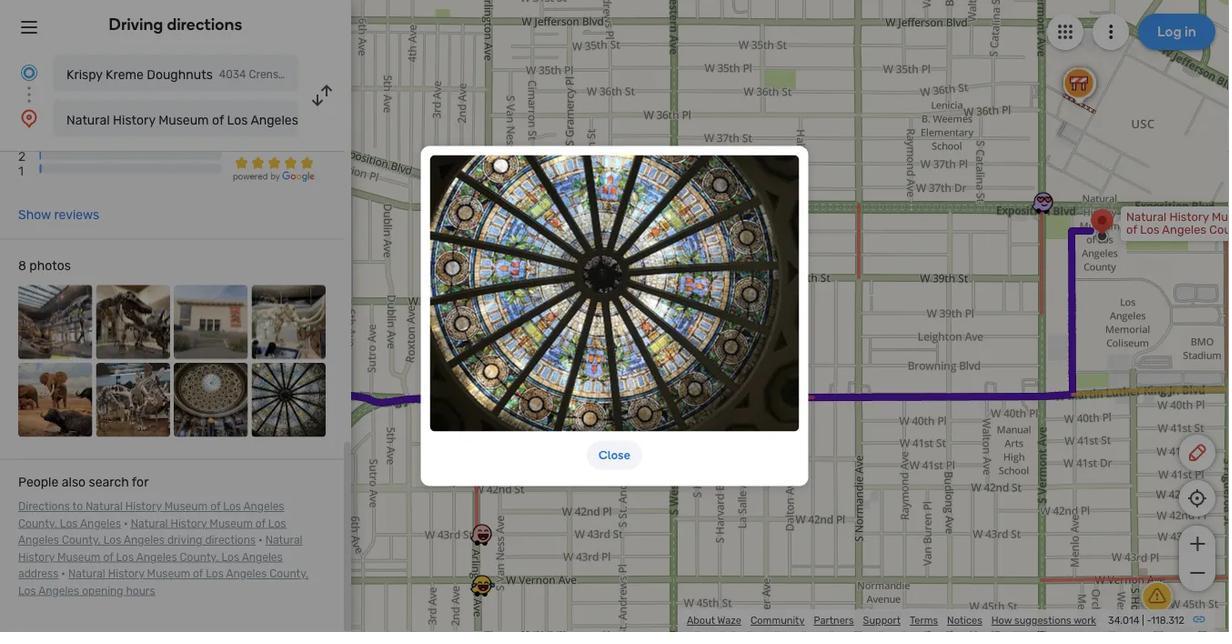Task type: locate. For each thing, give the bounding box(es) containing it.
of
[[212, 112, 224, 127], [210, 501, 221, 514], [256, 518, 266, 531], [103, 552, 113, 564], [193, 568, 203, 581]]

natural for natural history museum of los angeles county, los angeles opening hours
[[68, 568, 105, 581]]

2 1
[[18, 149, 26, 179]]

link image
[[1192, 613, 1207, 627]]

directions
[[167, 15, 242, 34], [205, 535, 256, 548]]

natural history museum of los angeles county, los angeles address
[[18, 535, 303, 581]]

history inside natural history museum of los angeles county, los angeles driving directions
[[171, 518, 207, 531]]

image 7 of natural history museum of los angeles county, los angeles image
[[174, 364, 248, 438]]

4.8
[[234, 95, 313, 156]]

los inside button
[[227, 112, 248, 127]]

directions up doughnuts
[[167, 15, 242, 34]]

natural inside button
[[66, 112, 110, 127]]

opening
[[82, 585, 123, 598]]

natural history museum of los angeles county, los angeles opening hours
[[18, 568, 309, 598]]

1 vertical spatial directions
[[205, 535, 256, 548]]

partners
[[814, 615, 854, 627]]

history inside button
[[113, 112, 155, 127]]

museum up hours
[[147, 568, 190, 581]]

natural inside natural history museum of los angeles county, los angeles address
[[265, 535, 303, 548]]

museum for natural history museum of los angeles county, los angeles opening hours
[[147, 568, 190, 581]]

museum inside natural history museum of los angeles county, los angeles driving directions
[[210, 518, 253, 531]]

location image
[[18, 107, 40, 129]]

natural
[[66, 112, 110, 127], [86, 501, 123, 514], [131, 518, 168, 531], [265, 535, 303, 548], [68, 568, 105, 581]]

history for natural history museum of los angeles county, los angeles driving directions
[[171, 518, 207, 531]]

history down for
[[125, 501, 162, 514]]

history for natural history museum of los angeles county
[[113, 112, 155, 127]]

county,
[[18, 518, 57, 531], [62, 535, 101, 548], [180, 552, 219, 564], [270, 568, 309, 581]]

directions inside natural history museum of los angeles county, los angeles driving directions
[[205, 535, 256, 548]]

county, inside natural history museum of los angeles county, los angeles opening hours
[[270, 568, 309, 581]]

show reviews
[[18, 208, 99, 223]]

search
[[89, 476, 129, 491]]

angeles inside button
[[251, 112, 298, 127]]

natural history museum of los angeles county, los angeles driving directions
[[18, 518, 286, 548]]

of inside natural history museum of los angeles county, los angeles opening hours
[[193, 568, 203, 581]]

county
[[302, 112, 345, 127]]

history up hours
[[108, 568, 144, 581]]

image 1 of natural history museum of los angeles county, los angeles image
[[18, 286, 92, 360]]

directions to natural history museum of los angeles county, los angeles
[[18, 501, 284, 531]]

angeles
[[251, 112, 298, 127], [243, 501, 284, 514], [80, 518, 121, 531], [18, 535, 59, 548], [124, 535, 165, 548], [136, 552, 177, 564], [242, 552, 283, 564], [226, 568, 267, 581], [38, 585, 79, 598]]

history for natural history museum of los angeles county, los angeles address
[[18, 552, 55, 564]]

work
[[1074, 615, 1097, 627]]

image 3 of natural history museum of los angeles county, los angeles image
[[174, 286, 248, 360]]

hours
[[126, 585, 155, 598]]

natural inside natural history museum of los angeles county, los angeles driving directions
[[131, 518, 168, 531]]

doughnuts
[[147, 67, 213, 82]]

terms link
[[910, 615, 938, 627]]

natural history museum of los angeles county button
[[53, 100, 345, 137]]

museum down doughnuts
[[159, 112, 209, 127]]

118.312
[[1152, 615, 1185, 627]]

museum inside natural history museum of los angeles county, los angeles address
[[57, 552, 101, 564]]

image 4 of natural history museum of los angeles county, los angeles image
[[252, 286, 326, 360]]

how suggestions work link
[[992, 615, 1097, 627]]

of inside natural history museum of los angeles county, los angeles driving directions
[[256, 518, 266, 531]]

krispy
[[66, 67, 103, 82]]

museum up the opening
[[57, 552, 101, 564]]

los
[[227, 112, 248, 127], [223, 501, 241, 514], [60, 518, 78, 531], [268, 518, 286, 531], [104, 535, 121, 548], [116, 552, 134, 564], [222, 552, 239, 564], [206, 568, 224, 581], [18, 585, 36, 598]]

county, inside natural history museum of los angeles county, los angeles driving directions
[[62, 535, 101, 548]]

museum
[[159, 112, 209, 127], [165, 501, 208, 514], [210, 518, 253, 531], [57, 552, 101, 564], [147, 568, 190, 581]]

natural history museum of los angeles county, los angeles driving directions link
[[18, 518, 286, 548]]

history up driving
[[171, 518, 207, 531]]

museum inside natural history museum of los angeles county, los angeles opening hours
[[147, 568, 190, 581]]

natural inside natural history museum of los angeles county, los angeles opening hours
[[68, 568, 105, 581]]

8
[[18, 259, 26, 274]]

-
[[1147, 615, 1152, 627]]

history down krispy kreme doughnuts
[[113, 112, 155, 127]]

museum up driving
[[165, 501, 208, 514]]

history up address
[[18, 552, 55, 564]]

photos
[[29, 259, 71, 274]]

krispy kreme doughnuts
[[66, 67, 213, 82]]

about waze link
[[687, 615, 742, 627]]

notices link
[[948, 615, 983, 627]]

of inside natural history museum of los angeles county, los angeles address
[[103, 552, 113, 564]]

kreme
[[106, 67, 144, 82]]

natural history museum of los angeles county, los angeles address link
[[18, 535, 303, 581]]

history inside natural history museum of los angeles county, los angeles address
[[18, 552, 55, 564]]

county, inside natural history museum of los angeles county, los angeles address
[[180, 552, 219, 564]]

people
[[18, 476, 59, 491]]

1
[[18, 164, 24, 179]]

history
[[113, 112, 155, 127], [125, 501, 162, 514], [171, 518, 207, 531], [18, 552, 55, 564], [108, 568, 144, 581]]

support link
[[863, 615, 901, 627]]

museum up natural history museum of los angeles county, los angeles address link
[[210, 518, 253, 531]]

museum inside button
[[159, 112, 209, 127]]

of inside natural history museum of los angeles county button
[[212, 112, 224, 127]]

history inside natural history museum of los angeles county, los angeles opening hours
[[108, 568, 144, 581]]

krispy kreme doughnuts button
[[53, 55, 299, 91]]

history for natural history museum of los angeles county, los angeles opening hours
[[108, 568, 144, 581]]

how
[[992, 615, 1012, 627]]

directions right driving
[[205, 535, 256, 548]]



Task type: describe. For each thing, give the bounding box(es) containing it.
county, inside directions to natural history museum of los angeles county, los angeles
[[18, 518, 57, 531]]

notices
[[948, 615, 983, 627]]

about
[[687, 615, 716, 627]]

museum for natural history museum of los angeles county, los angeles address
[[57, 552, 101, 564]]

natural for natural history museum of los angeles county
[[66, 112, 110, 127]]

county, for natural history museum of los angeles county, los angeles driving directions
[[62, 535, 101, 548]]

zoom out image
[[1186, 562, 1209, 584]]

of for natural history museum of los angeles county
[[212, 112, 224, 127]]

zoom in image
[[1186, 533, 1209, 555]]

of for natural history museum of los angeles county, los angeles driving directions
[[256, 518, 266, 531]]

of for natural history museum of los angeles county, los angeles opening hours
[[193, 568, 203, 581]]

reviews
[[54, 208, 99, 223]]

image 8 of natural history museum of los angeles county, los angeles image
[[252, 364, 326, 438]]

of inside directions to natural history museum of los angeles county, los angeles
[[210, 501, 221, 514]]

waze
[[718, 615, 742, 627]]

natural inside directions to natural history museum of los angeles county, los angeles
[[86, 501, 123, 514]]

people also search for
[[18, 476, 149, 491]]

natural for natural history museum of los angeles county, los angeles address
[[265, 535, 303, 548]]

directions to natural history museum of los angeles county, los angeles link
[[18, 501, 284, 531]]

about waze community partners support terms notices how suggestions work
[[687, 615, 1097, 627]]

8 photos
[[18, 259, 71, 274]]

also
[[62, 476, 86, 491]]

show
[[18, 208, 51, 223]]

of for natural history museum of los angeles county, los angeles address
[[103, 552, 113, 564]]

0 vertical spatial directions
[[167, 15, 242, 34]]

driving directions
[[109, 15, 242, 34]]

driving
[[167, 535, 202, 548]]

driving
[[109, 15, 163, 34]]

for
[[132, 476, 149, 491]]

history inside directions to natural history museum of los angeles county, los angeles
[[125, 501, 162, 514]]

34.014
[[1109, 615, 1140, 627]]

|
[[1142, 615, 1145, 627]]

county, for natural history museum of los angeles county, los angeles opening hours
[[270, 568, 309, 581]]

image 5 of natural history museum of los angeles county, los angeles image
[[18, 364, 92, 438]]

natural history museum of los angeles county, los angeles opening hours link
[[18, 568, 309, 598]]

directions
[[18, 501, 70, 514]]

pencil image
[[1187, 442, 1209, 464]]

county, for natural history museum of los angeles county, los angeles address
[[180, 552, 219, 564]]

to
[[72, 501, 83, 514]]

community
[[751, 615, 805, 627]]

partners link
[[814, 615, 854, 627]]

museum for natural history museum of los angeles county, los angeles driving directions
[[210, 518, 253, 531]]

suggestions
[[1015, 615, 1072, 627]]

34.014 | -118.312
[[1109, 615, 1185, 627]]

natural for natural history museum of los angeles county, los angeles driving directions
[[131, 518, 168, 531]]

address
[[18, 568, 59, 581]]

2
[[18, 149, 26, 164]]

support
[[863, 615, 901, 627]]

image 2 of natural history museum of los angeles county, los angeles image
[[96, 286, 170, 360]]

terms
[[910, 615, 938, 627]]

museum for natural history museum of los angeles county
[[159, 112, 209, 127]]

image 6 of natural history museum of los angeles county, los angeles image
[[96, 364, 170, 438]]

natural history museum of los angeles county
[[66, 112, 345, 127]]

museum inside directions to natural history museum of los angeles county, los angeles
[[165, 501, 208, 514]]

community link
[[751, 615, 805, 627]]

current location image
[[18, 62, 40, 84]]



Task type: vqa. For each thing, say whether or not it's contained in the screenshot.
LYNNWOOD
no



